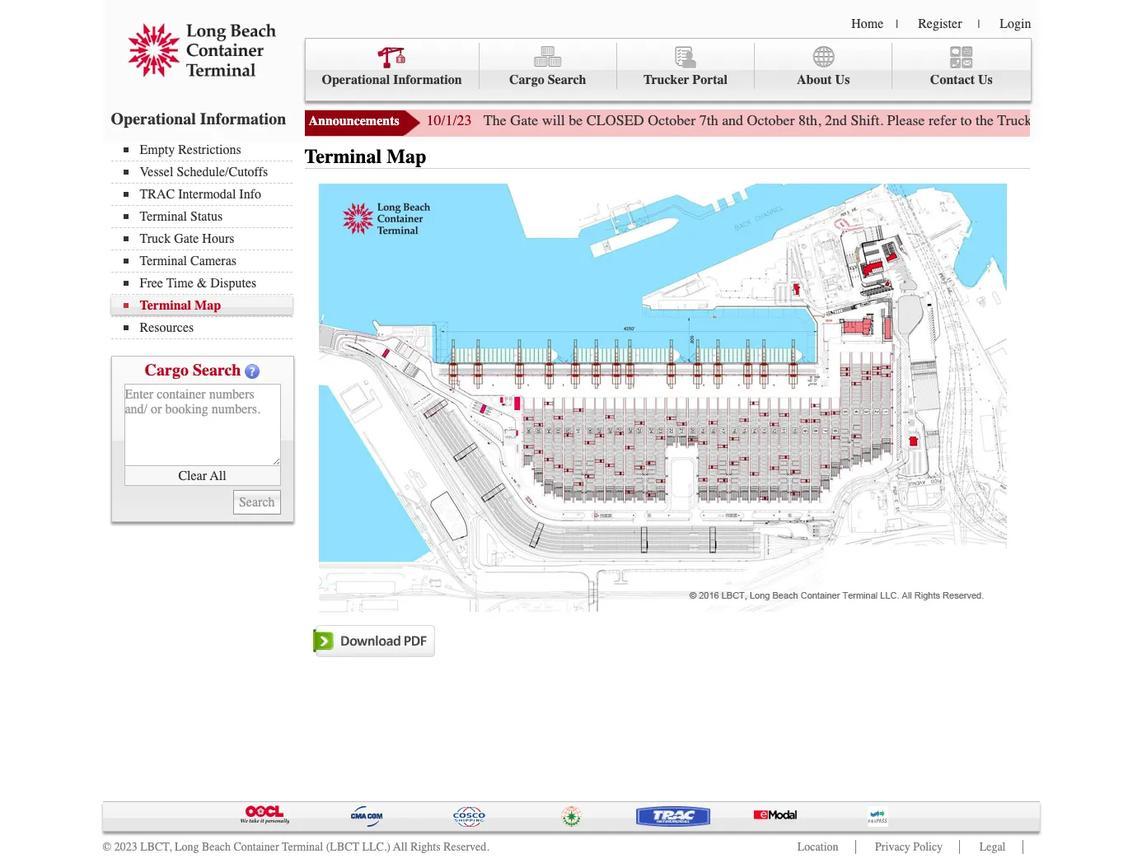 Task type: describe. For each thing, give the bounding box(es) containing it.
about us link
[[755, 43, 893, 89]]

1 horizontal spatial gate
[[510, 111, 538, 129]]

clear
[[178, 468, 207, 483]]

us for about us
[[835, 73, 850, 87]]

1 horizontal spatial map
[[387, 145, 426, 168]]

1 vertical spatial operational
[[111, 110, 196, 129]]

closed
[[586, 111, 644, 129]]

map inside the 'empty restrictions vessel schedule/cutoffs trac intermodal info terminal status truck gate hours terminal cameras free time & disputes terminal map resources'
[[194, 298, 221, 313]]

1 | from the left
[[896, 17, 898, 31]]

us for contact us
[[978, 73, 993, 87]]

container
[[234, 841, 279, 855]]

terminal map link
[[123, 298, 292, 313]]

2 october from the left
[[747, 111, 795, 129]]

&
[[197, 276, 207, 291]]

1 vertical spatial cargo search
[[145, 361, 241, 380]]

terminal up free
[[140, 254, 187, 269]]

terminal down 'announcements'
[[305, 145, 382, 168]]

llc.)
[[362, 841, 391, 855]]

disputes
[[210, 276, 257, 291]]

empty
[[140, 143, 175, 157]]

refer
[[929, 111, 957, 129]]

to
[[961, 111, 972, 129]]

0 vertical spatial operational
[[322, 73, 390, 87]]

the
[[976, 111, 994, 129]]

intermodal
[[178, 187, 236, 202]]

2 horizontal spatial gate
[[1036, 111, 1064, 129]]

contact
[[930, 73, 975, 87]]

resources link
[[123, 321, 292, 335]]

cameras
[[190, 254, 237, 269]]

register
[[918, 16, 962, 31]]

Enter container numbers and/ or booking numbers.  text field
[[124, 384, 281, 466]]

p
[[1136, 111, 1142, 129]]

free time & disputes link
[[123, 276, 292, 291]]

1 horizontal spatial hours
[[1068, 111, 1104, 129]]

2 | from the left
[[978, 17, 980, 31]]

the
[[484, 111, 507, 129]]

1 vertical spatial operational information
[[111, 110, 286, 129]]

search inside "cargo search" link
[[548, 73, 586, 87]]

restrictions
[[178, 143, 241, 157]]

trucker portal link
[[617, 43, 755, 89]]

status
[[190, 209, 223, 224]]

2nd
[[825, 111, 847, 129]]

contact us link
[[893, 43, 1030, 89]]

0 vertical spatial truck
[[997, 111, 1032, 129]]

information inside menu bar
[[393, 73, 462, 87]]

©
[[103, 841, 111, 855]]

0 horizontal spatial information
[[200, 110, 286, 129]]

2023
[[114, 841, 137, 855]]

operational information inside menu bar
[[322, 73, 462, 87]]

trac intermodal info link
[[123, 187, 292, 202]]

legal
[[980, 841, 1006, 855]]

trac
[[140, 187, 175, 202]]

shift.
[[851, 111, 884, 129]]

privacy policy link
[[875, 841, 943, 855]]

free
[[140, 276, 163, 291]]

will
[[542, 111, 565, 129]]

hours inside the 'empty restrictions vessel schedule/cutoffs trac intermodal info terminal status truck gate hours terminal cameras free time & disputes terminal map resources'
[[202, 232, 234, 246]]

empty restrictions vessel schedule/cutoffs trac intermodal info terminal status truck gate hours terminal cameras free time & disputes terminal map resources
[[140, 143, 268, 335]]

resources
[[140, 321, 194, 335]]

legal link
[[980, 841, 1006, 855]]

time
[[166, 276, 194, 291]]



Task type: vqa. For each thing, say whether or not it's contained in the screenshot.
the bottom Operational Information
yes



Task type: locate. For each thing, give the bounding box(es) containing it.
operational information up empty restrictions link
[[111, 110, 286, 129]]

0 horizontal spatial us
[[835, 73, 850, 87]]

hours
[[1068, 111, 1104, 129], [202, 232, 234, 246]]

terminal down trac
[[140, 209, 187, 224]]

us right about
[[835, 73, 850, 87]]

terminal left (lbct
[[282, 841, 323, 855]]

be
[[569, 111, 583, 129]]

vessel
[[140, 165, 173, 180]]

login
[[1000, 16, 1031, 31]]

gate right the
[[510, 111, 538, 129]]

map
[[387, 145, 426, 168], [194, 298, 221, 313]]

truck inside the 'empty restrictions vessel schedule/cutoffs trac intermodal info terminal status truck gate hours terminal cameras free time & disputes terminal map resources'
[[140, 232, 171, 246]]

announcements
[[309, 114, 399, 129]]

home link
[[851, 16, 884, 31]]

© 2023 lbct, long beach container terminal (lbct llc.) all rights reserved.
[[103, 841, 489, 855]]

location
[[798, 841, 839, 855]]

privacy policy
[[875, 841, 943, 855]]

us
[[835, 73, 850, 87], [978, 73, 993, 87]]

2 us from the left
[[978, 73, 993, 87]]

8th,
[[799, 111, 821, 129]]

beach
[[202, 841, 231, 855]]

0 vertical spatial cargo
[[509, 73, 544, 87]]

gate
[[510, 111, 538, 129], [1036, 111, 1064, 129], [174, 232, 199, 246]]

search
[[548, 73, 586, 87], [193, 361, 241, 380]]

menu bar containing empty restrictions
[[111, 141, 300, 340]]

long
[[175, 841, 199, 855]]

rights
[[411, 841, 441, 855]]

us inside about us link
[[835, 73, 850, 87]]

reserved.
[[444, 841, 489, 855]]

about
[[797, 73, 832, 87]]

cargo search
[[509, 73, 586, 87], [145, 361, 241, 380]]

hours left web
[[1068, 111, 1104, 129]]

trucker
[[644, 73, 689, 87]]

search down resources link
[[193, 361, 241, 380]]

home
[[851, 16, 884, 31]]

1 vertical spatial hours
[[202, 232, 234, 246]]

0 vertical spatial all
[[210, 468, 226, 483]]

menu bar
[[305, 38, 1031, 101], [111, 141, 300, 340]]

0 horizontal spatial menu bar
[[111, 141, 300, 340]]

0 vertical spatial menu bar
[[305, 38, 1031, 101]]

location link
[[798, 841, 839, 855]]

clear all button
[[124, 466, 281, 486]]

0 vertical spatial operational information
[[322, 73, 462, 87]]

map up resources link
[[194, 298, 221, 313]]

truck down trac
[[140, 232, 171, 246]]

october left 7th
[[648, 111, 696, 129]]

0 vertical spatial hours
[[1068, 111, 1104, 129]]

terminal
[[305, 145, 382, 168], [140, 209, 187, 224], [140, 254, 187, 269], [140, 298, 191, 313], [282, 841, 323, 855]]

1 horizontal spatial us
[[978, 73, 993, 87]]

info
[[239, 187, 261, 202]]

cargo search up will
[[509, 73, 586, 87]]

empty restrictions link
[[123, 143, 292, 157]]

1 us from the left
[[835, 73, 850, 87]]

cargo down resources
[[145, 361, 189, 380]]

and
[[722, 111, 743, 129]]

truck
[[997, 111, 1032, 129], [140, 232, 171, 246]]

terminal up resources
[[140, 298, 191, 313]]

terminal status link
[[123, 209, 292, 224]]

0 vertical spatial cargo search
[[509, 73, 586, 87]]

please
[[887, 111, 925, 129]]

search up be
[[548, 73, 586, 87]]

1 october from the left
[[648, 111, 696, 129]]

0 vertical spatial search
[[548, 73, 586, 87]]

portal
[[693, 73, 728, 87]]

0 horizontal spatial |
[[896, 17, 898, 31]]

0 horizontal spatial map
[[194, 298, 221, 313]]

hours up cameras
[[202, 232, 234, 246]]

7th
[[699, 111, 718, 129]]

all
[[210, 468, 226, 483], [393, 841, 408, 855]]

menu bar containing operational information
[[305, 38, 1031, 101]]

0 horizontal spatial cargo search
[[145, 361, 241, 380]]

all right clear
[[210, 468, 226, 483]]

0 vertical spatial information
[[393, 73, 462, 87]]

trucker portal
[[644, 73, 728, 87]]

cargo inside menu bar
[[509, 73, 544, 87]]

operational information link
[[305, 43, 479, 89]]

0 horizontal spatial search
[[193, 361, 241, 380]]

1 horizontal spatial cargo
[[509, 73, 544, 87]]

0 horizontal spatial operational information
[[111, 110, 286, 129]]

1 horizontal spatial truck
[[997, 111, 1032, 129]]

about us
[[797, 73, 850, 87]]

map down 'announcements'
[[387, 145, 426, 168]]

(lbct
[[326, 841, 359, 855]]

us inside contact us link
[[978, 73, 993, 87]]

0 horizontal spatial operational
[[111, 110, 196, 129]]

cargo search link
[[479, 43, 617, 89]]

october
[[648, 111, 696, 129], [747, 111, 795, 129]]

1 vertical spatial all
[[393, 841, 408, 855]]

contact us
[[930, 73, 993, 87]]

0 horizontal spatial cargo
[[145, 361, 189, 380]]

october right and
[[747, 111, 795, 129]]

operational up 'announcements'
[[322, 73, 390, 87]]

1 vertical spatial cargo
[[145, 361, 189, 380]]

register link
[[918, 16, 962, 31]]

1 horizontal spatial |
[[978, 17, 980, 31]]

None submit
[[233, 490, 281, 515]]

0 horizontal spatial truck
[[140, 232, 171, 246]]

1 vertical spatial search
[[193, 361, 241, 380]]

truck right "the"
[[997, 111, 1032, 129]]

web
[[1108, 111, 1132, 129]]

clear all
[[178, 468, 226, 483]]

1 vertical spatial menu bar
[[111, 141, 300, 340]]

terminal cameras link
[[123, 254, 292, 269]]

information up restrictions
[[200, 110, 286, 129]]

1 horizontal spatial menu bar
[[305, 38, 1031, 101]]

cargo up will
[[509, 73, 544, 87]]

operational information up 'announcements'
[[322, 73, 462, 87]]

|
[[896, 17, 898, 31], [978, 17, 980, 31]]

1 vertical spatial information
[[200, 110, 286, 129]]

truck gate hours link
[[123, 232, 292, 246]]

10/1/23 the gate will be closed october 7th and october 8th, 2nd shift. please refer to the truck gate hours web p
[[426, 111, 1142, 129]]

| right home at the right
[[896, 17, 898, 31]]

operational information
[[322, 73, 462, 87], [111, 110, 286, 129]]

0 horizontal spatial october
[[648, 111, 696, 129]]

operational
[[322, 73, 390, 87], [111, 110, 196, 129]]

1 horizontal spatial search
[[548, 73, 586, 87]]

operational up the empty
[[111, 110, 196, 129]]

gate inside the 'empty restrictions vessel schedule/cutoffs trac intermodal info terminal status truck gate hours terminal cameras free time & disputes terminal map resources'
[[174, 232, 199, 246]]

| left 'login' link
[[978, 17, 980, 31]]

lbct,
[[140, 841, 172, 855]]

all right llc.) at the bottom left of page
[[393, 841, 408, 855]]

policy
[[913, 841, 943, 855]]

terminal map
[[305, 145, 426, 168]]

privacy
[[875, 841, 910, 855]]

1 vertical spatial truck
[[140, 232, 171, 246]]

1 horizontal spatial cargo search
[[509, 73, 586, 87]]

cargo search down resources link
[[145, 361, 241, 380]]

1 horizontal spatial operational information
[[322, 73, 462, 87]]

0 vertical spatial map
[[387, 145, 426, 168]]

gate right "the"
[[1036, 111, 1064, 129]]

1 horizontal spatial all
[[393, 841, 408, 855]]

10/1/23
[[426, 111, 472, 129]]

information up 10/1/23
[[393, 73, 462, 87]]

1 horizontal spatial information
[[393, 73, 462, 87]]

login link
[[1000, 16, 1031, 31]]

0 horizontal spatial all
[[210, 468, 226, 483]]

vessel schedule/cutoffs link
[[123, 165, 292, 180]]

schedule/cutoffs
[[177, 165, 268, 180]]

1 horizontal spatial october
[[747, 111, 795, 129]]

0 horizontal spatial gate
[[174, 232, 199, 246]]

1 horizontal spatial operational
[[322, 73, 390, 87]]

us right contact on the top
[[978, 73, 993, 87]]

information
[[393, 73, 462, 87], [200, 110, 286, 129]]

cargo
[[509, 73, 544, 87], [145, 361, 189, 380]]

0 horizontal spatial hours
[[202, 232, 234, 246]]

gate down status
[[174, 232, 199, 246]]

1 vertical spatial map
[[194, 298, 221, 313]]

all inside button
[[210, 468, 226, 483]]



